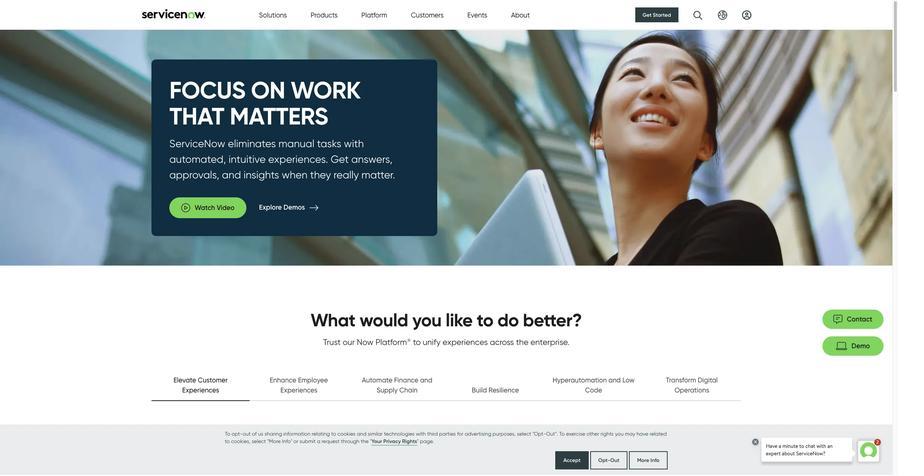 Task type: vqa. For each thing, say whether or not it's contained in the screenshot.
similar at the left bottom
yes



Task type: describe. For each thing, give the bounding box(es) containing it.
more
[[637, 457, 649, 464]]

sharing
[[265, 431, 282, 437]]

have
[[637, 431, 648, 437]]

"more
[[267, 439, 281, 445]]

with
[[416, 431, 426, 437]]

more info
[[637, 457, 660, 464]]

your
[[372, 438, 382, 445]]

info"
[[282, 439, 292, 445]]

get started
[[643, 12, 671, 18]]

1 to from the left
[[225, 431, 230, 437]]

about
[[511, 11, 530, 19]]

a
[[317, 439, 320, 445]]

accept button
[[555, 452, 589, 470]]

" inside 'to opt-out of us sharing information relating to cookies and similar technologies with third parties for advertising purposes, select "opt-out".  to exercise other rights you may have related to cookies, select "more info" or submit a request through the "'
[[370, 439, 372, 445]]

" inside your privacy rights " page.
[[417, 439, 419, 445]]

relating
[[312, 431, 330, 437]]

or
[[294, 439, 298, 445]]

us
[[258, 431, 263, 437]]

parties
[[439, 431, 456, 437]]

platform
[[361, 11, 387, 19]]

get
[[643, 12, 652, 18]]

events button
[[467, 10, 487, 20]]

purposes,
[[493, 431, 516, 437]]

products
[[311, 11, 338, 19]]

request
[[322, 439, 340, 445]]

solutions
[[259, 11, 287, 19]]

and
[[357, 431, 366, 437]]

0 vertical spatial to
[[331, 431, 336, 437]]

technologies
[[384, 431, 415, 437]]

rights
[[601, 431, 614, 437]]

exercise
[[566, 431, 585, 437]]

1 vertical spatial select
[[252, 439, 266, 445]]

get started link
[[635, 7, 679, 22]]

started
[[653, 12, 671, 18]]

cookies,
[[231, 439, 250, 445]]

platform button
[[361, 10, 387, 20]]

out
[[243, 431, 251, 437]]



Task type: locate. For each thing, give the bounding box(es) containing it.
customers
[[411, 11, 444, 19]]

1 horizontal spatial to
[[331, 431, 336, 437]]

other
[[587, 431, 599, 437]]

submit
[[300, 439, 316, 445]]

opt-
[[598, 457, 610, 464]]

1 horizontal spatial "
[[417, 439, 419, 445]]

more info button
[[629, 452, 668, 470]]

to opt-out of us sharing information relating to cookies and similar technologies with third parties for advertising purposes, select "opt-out".  to exercise other rights you may have related to cookies, select "more info" or submit a request through the "
[[225, 431, 667, 445]]

to left opt-
[[225, 431, 230, 437]]

1 horizontal spatial to
[[559, 431, 565, 437]]

select left "opt-
[[517, 431, 531, 437]]

" right the at the left of page
[[370, 439, 372, 445]]

select down us
[[252, 439, 266, 445]]

0 vertical spatial select
[[517, 431, 531, 437]]

of
[[252, 431, 257, 437]]

advertising
[[465, 431, 491, 437]]

page.
[[420, 439, 434, 445]]

to
[[225, 431, 230, 437], [559, 431, 565, 437]]

opt-out
[[598, 457, 619, 464]]

2 " from the left
[[417, 439, 419, 445]]

products button
[[311, 10, 338, 20]]

1 horizontal spatial select
[[517, 431, 531, 437]]

2 to from the left
[[559, 431, 565, 437]]

0 horizontal spatial to
[[225, 439, 230, 445]]

information
[[283, 431, 310, 437]]

through
[[341, 439, 359, 445]]

third
[[427, 431, 438, 437]]

to right the "out"."
[[559, 431, 565, 437]]

rights
[[402, 438, 417, 445]]

out".
[[546, 431, 558, 437]]

0 horizontal spatial "
[[370, 439, 372, 445]]

1 vertical spatial to
[[225, 439, 230, 445]]

select
[[517, 431, 531, 437], [252, 439, 266, 445]]

solutions button
[[259, 10, 287, 20]]

0 horizontal spatial to
[[225, 431, 230, 437]]

"opt-
[[533, 431, 546, 437]]

servicenow image
[[141, 9, 206, 18]]

your privacy rights link
[[372, 438, 417, 446]]

similar
[[368, 431, 383, 437]]

info
[[651, 457, 660, 464]]

0 horizontal spatial select
[[252, 439, 266, 445]]

related
[[650, 431, 667, 437]]

privacy
[[383, 438, 401, 445]]

opt-
[[232, 431, 243, 437]]

opt-out button
[[590, 452, 628, 470]]

you
[[615, 431, 624, 437]]

out
[[610, 457, 619, 464]]

cookies
[[338, 431, 356, 437]]

to left cookies,
[[225, 439, 230, 445]]

may
[[625, 431, 635, 437]]

your privacy rights " page.
[[372, 438, 434, 445]]

"
[[370, 439, 372, 445], [417, 439, 419, 445]]

to up request in the bottom left of the page
[[331, 431, 336, 437]]

events
[[467, 11, 487, 19]]

" down 'with'
[[417, 439, 419, 445]]

go to servicenow account image
[[742, 10, 751, 20]]

accept
[[563, 457, 581, 464]]

customers button
[[411, 10, 444, 20]]

about button
[[511, 10, 530, 20]]

the
[[361, 439, 369, 445]]

for
[[457, 431, 463, 437]]

1 " from the left
[[370, 439, 372, 445]]

to
[[331, 431, 336, 437], [225, 439, 230, 445]]



